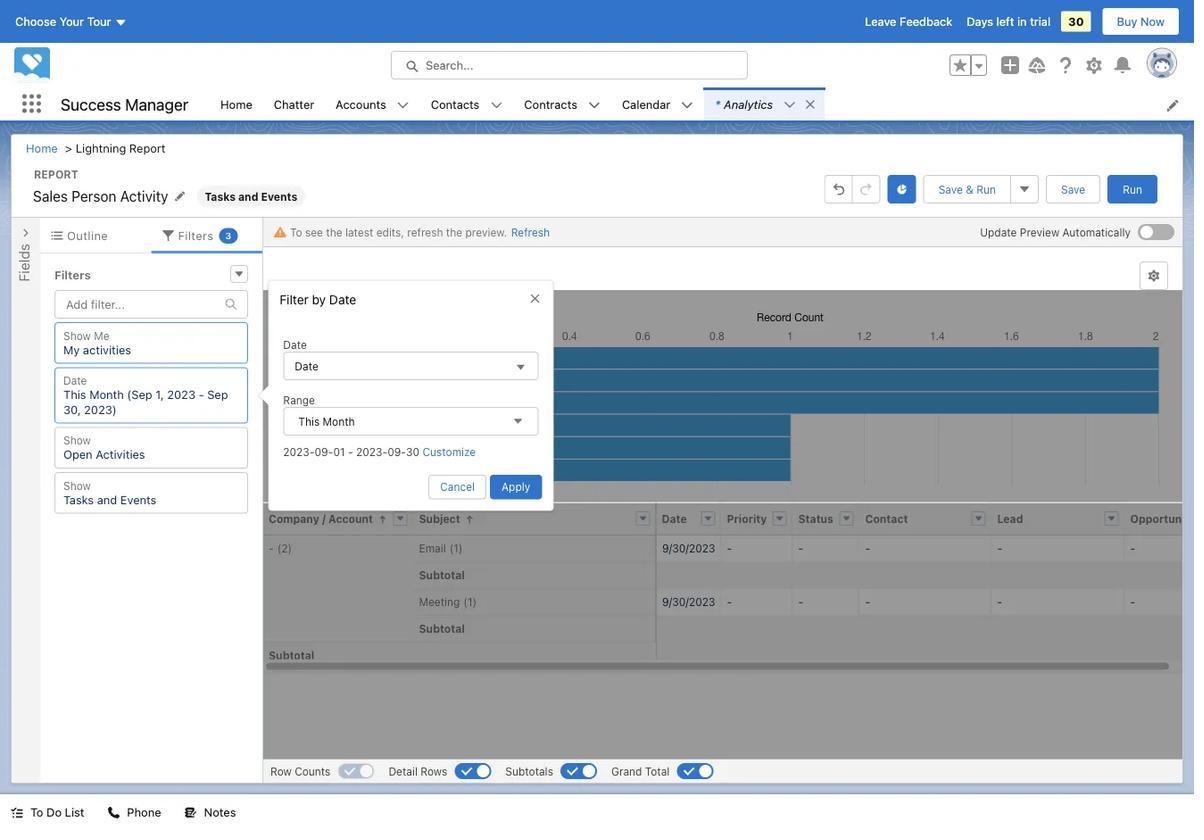 Task type: describe. For each thing, give the bounding box(es) containing it.
chatter link
[[263, 88, 325, 121]]

choose
[[15, 15, 56, 28]]

leave
[[866, 15, 897, 28]]

contracts list item
[[514, 88, 612, 121]]

buy
[[1118, 15, 1138, 28]]

success
[[61, 94, 121, 114]]

success manager
[[61, 94, 188, 114]]

text default image for contracts
[[588, 99, 601, 111]]

leave feedback
[[866, 15, 953, 28]]

text default image for phone
[[108, 807, 120, 819]]

search... button
[[391, 51, 748, 79]]

list
[[65, 806, 84, 819]]

trial
[[1031, 15, 1051, 28]]

analytics
[[724, 97, 773, 111]]

list item containing *
[[705, 88, 825, 121]]

days left in trial
[[967, 15, 1051, 28]]

list containing home
[[210, 88, 1195, 121]]

search...
[[426, 58, 474, 72]]

days
[[967, 15, 994, 28]]

buy now
[[1118, 15, 1165, 28]]

accounts
[[336, 97, 386, 111]]

choose your tour
[[15, 15, 111, 28]]

text default image for calendar
[[682, 99, 694, 111]]

text default image for contacts
[[491, 99, 503, 111]]

phone
[[127, 806, 161, 819]]

contracts
[[525, 97, 578, 111]]

calendar link
[[612, 88, 682, 121]]

calendar list item
[[612, 88, 705, 121]]

text default image for accounts
[[397, 99, 410, 111]]

choose your tour button
[[14, 7, 128, 36]]

left
[[997, 15, 1015, 28]]



Task type: vqa. For each thing, say whether or not it's contained in the screenshot.
the verify
no



Task type: locate. For each thing, give the bounding box(es) containing it.
accounts list item
[[325, 88, 420, 121]]

0 horizontal spatial text default image
[[11, 807, 23, 819]]

contacts
[[431, 97, 480, 111]]

tour
[[87, 15, 111, 28]]

to
[[30, 806, 43, 819]]

2 text default image from the left
[[108, 807, 120, 819]]

feedback
[[900, 15, 953, 28]]

calendar
[[622, 97, 671, 111]]

text default image inside calendar list item
[[682, 99, 694, 111]]

text default image left to
[[11, 807, 23, 819]]

text default image inside phone button
[[108, 807, 120, 819]]

accounts link
[[325, 88, 397, 121]]

text default image for to do list
[[11, 807, 23, 819]]

chatter
[[274, 97, 314, 111]]

text default image for *
[[784, 99, 797, 111]]

contacts list item
[[420, 88, 514, 121]]

now
[[1141, 15, 1165, 28]]

notes
[[204, 806, 236, 819]]

buy now button
[[1102, 7, 1181, 36]]

phone button
[[97, 795, 172, 830]]

text default image inside accounts list item
[[397, 99, 410, 111]]

contacts link
[[420, 88, 491, 121]]

your
[[60, 15, 84, 28]]

list
[[210, 88, 1195, 121]]

manager
[[125, 94, 188, 114]]

group
[[950, 54, 988, 76]]

* analytics
[[715, 97, 773, 111]]

text default image inside notes button
[[185, 807, 197, 819]]

do
[[47, 806, 62, 819]]

home
[[221, 97, 253, 111]]

*
[[715, 97, 721, 111]]

30
[[1069, 15, 1085, 28]]

1 horizontal spatial text default image
[[108, 807, 120, 819]]

to do list button
[[0, 795, 95, 830]]

1 text default image from the left
[[11, 807, 23, 819]]

in
[[1018, 15, 1027, 28]]

text default image inside to do list button
[[11, 807, 23, 819]]

text default image left phone
[[108, 807, 120, 819]]

text default image inside 'contracts' list item
[[588, 99, 601, 111]]

leave feedback link
[[866, 15, 953, 28]]

home link
[[210, 88, 263, 121]]

text default image inside contacts list item
[[491, 99, 503, 111]]

list item
[[705, 88, 825, 121]]

contracts link
[[514, 88, 588, 121]]

to do list
[[30, 806, 84, 819]]

text default image
[[805, 98, 817, 111], [784, 99, 797, 111], [397, 99, 410, 111], [491, 99, 503, 111], [588, 99, 601, 111], [682, 99, 694, 111], [185, 807, 197, 819]]

text default image
[[11, 807, 23, 819], [108, 807, 120, 819]]

notes button
[[174, 795, 247, 830]]



